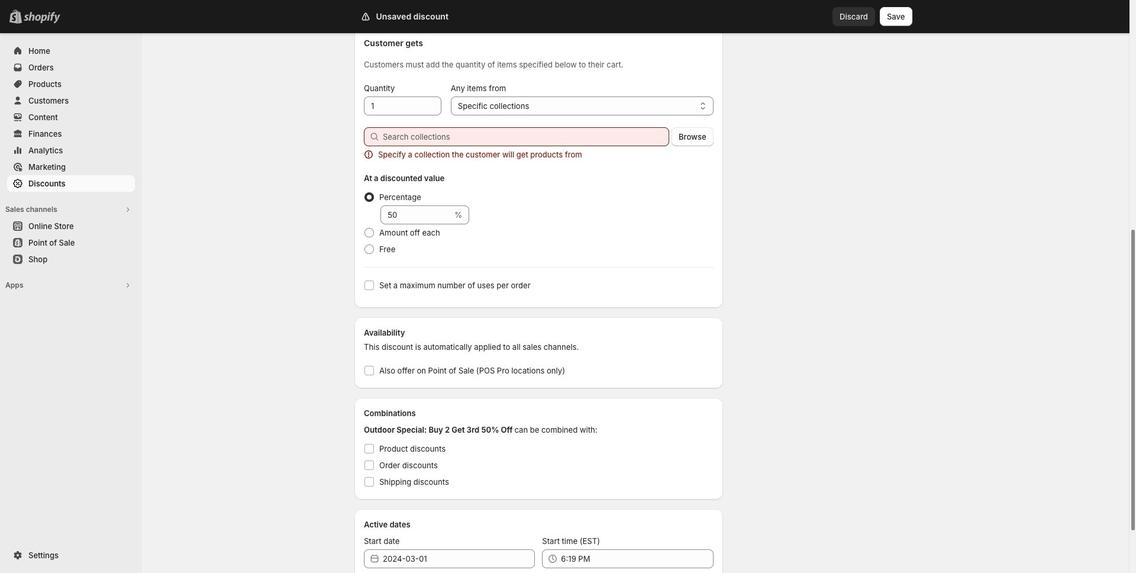 Task type: vqa. For each thing, say whether or not it's contained in the screenshot.
YYYY-MM-DD TEXT BOX
yes



Task type: describe. For each thing, give the bounding box(es) containing it.
YYYY-MM-DD text field
[[383, 549, 535, 568]]

Search collections text field
[[383, 127, 670, 146]]

Enter time text field
[[561, 549, 714, 568]]

shopify image
[[24, 12, 60, 24]]



Task type: locate. For each thing, give the bounding box(es) containing it.
None text field
[[381, 205, 452, 224]]

None text field
[[364, 96, 442, 115]]



